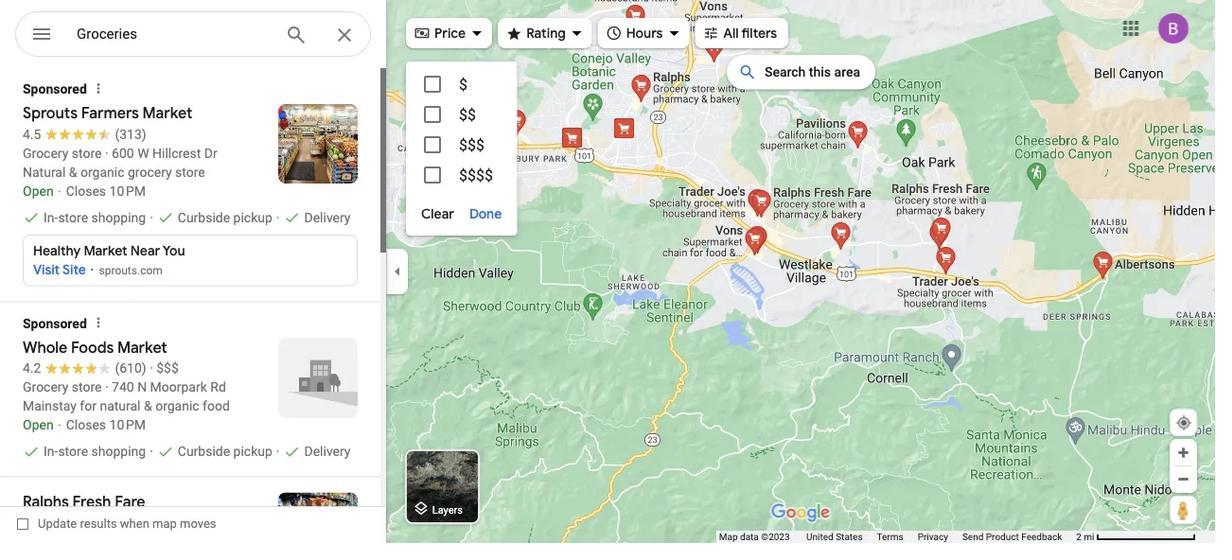 Task type: describe. For each thing, give the bounding box(es) containing it.
moves
[[180, 517, 216, 531]]

©2023
[[762, 532, 790, 543]]

none field inside groceries field
[[77, 23, 270, 45]]

price dialog
[[406, 62, 517, 236]]

 button
[[15, 11, 68, 61]]

united states button
[[807, 531, 863, 544]]

this
[[810, 64, 832, 80]]

2 mi
[[1077, 532, 1095, 543]]

$$$$
[[459, 166, 493, 184]]

area
[[835, 64, 861, 80]]

send
[[963, 532, 984, 543]]

map
[[153, 517, 177, 531]]

hours
[[627, 25, 663, 42]]

visit
[[33, 262, 60, 279]]

google maps element
[[0, 0, 1217, 544]]

$$
[[459, 106, 476, 124]]

healthy market near you
[[33, 242, 185, 259]]

when
[[120, 517, 149, 531]]

 hours
[[606, 22, 663, 43]]

zoom in image
[[1177, 446, 1191, 460]]

map
[[720, 532, 738, 543]]

show street view coverage image
[[1171, 496, 1198, 525]]

Groceries field
[[15, 11, 371, 58]]

filters
[[742, 25, 778, 42]]

visit site
[[33, 262, 86, 279]]

feedback
[[1022, 532, 1063, 543]]

united
[[807, 532, 834, 543]]

$
[[459, 75, 468, 93]]

done
[[470, 206, 502, 223]]

terms button
[[877, 531, 904, 544]]

show your location image
[[1176, 415, 1193, 432]]

layers
[[433, 504, 463, 516]]

search
[[765, 64, 806, 80]]

you
[[163, 242, 185, 259]]

zoom out image
[[1177, 473, 1191, 487]]

send product feedback button
[[963, 531, 1063, 544]]


[[703, 22, 720, 43]]

results
[[80, 517, 117, 531]]


[[30, 20, 53, 48]]

results for groceries feed
[[0, 68, 386, 544]]



Task type: vqa. For each thing, say whether or not it's contained in the screenshot.
Privacy Button
yes



Task type: locate. For each thing, give the bounding box(es) containing it.
done button
[[470, 202, 502, 224]]

search this area button
[[727, 55, 876, 89]]

clear
[[421, 206, 454, 223]]

all
[[724, 25, 739, 42]]

footer inside google maps element
[[720, 531, 1077, 544]]

Expensive checkbox
[[406, 130, 517, 160]]

rating
[[527, 25, 566, 42]]

sprouts.com
[[99, 264, 163, 277]]

market
[[84, 242, 127, 259]]

price button
[[406, 12, 493, 54]]

states
[[836, 532, 863, 543]]

update results when map moves
[[38, 517, 216, 531]]

2
[[1077, 532, 1082, 543]]

 all filters
[[703, 22, 778, 43]]

map data ©2023
[[720, 532, 793, 543]]


[[606, 22, 623, 43]]

 rating
[[506, 22, 566, 43]]

$$$
[[459, 136, 485, 154]]

update
[[38, 517, 77, 531]]

Inexpensive checkbox
[[406, 69, 517, 99]]

2 mi button
[[1077, 532, 1197, 543]]


[[506, 22, 523, 43]]

clear button
[[421, 202, 470, 224]]

sprouts farmers market element
[[0, 68, 381, 302]]

google account: bob builder  
(b0bth3builder2k23@gmail.com) image
[[1159, 13, 1189, 44]]

 search field
[[15, 11, 371, 61]]

terms
[[877, 532, 904, 543]]

product
[[987, 532, 1020, 543]]

site
[[62, 262, 86, 279]]

Moderate checkbox
[[406, 99, 517, 130]]

price
[[435, 25, 466, 42]]

near
[[130, 242, 160, 259]]

footer
[[720, 531, 1077, 544]]

data
[[741, 532, 759, 543]]

healthy
[[33, 242, 81, 259]]

mi
[[1085, 532, 1095, 543]]

search this area
[[765, 64, 861, 80]]

footer containing map data ©2023
[[720, 531, 1077, 544]]

united states
[[807, 532, 863, 543]]

None field
[[77, 23, 270, 45]]

privacy button
[[918, 531, 949, 544]]

privacy
[[918, 532, 949, 543]]

collapse side panel image
[[387, 261, 408, 282]]

send product feedback
[[963, 532, 1063, 543]]

Very Expensive checkbox
[[406, 160, 517, 190]]

Update results when map moves checkbox
[[17, 512, 216, 536]]



